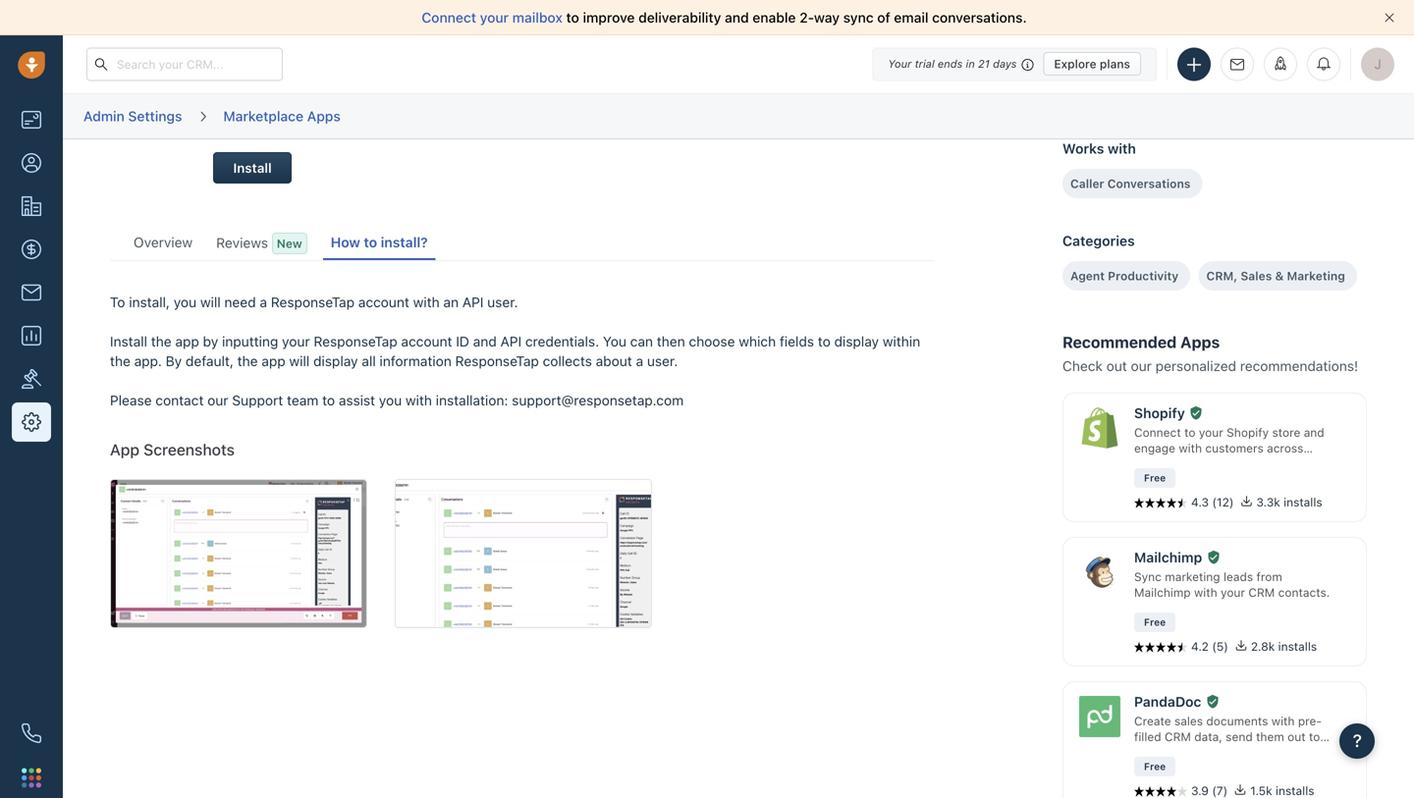 Task type: locate. For each thing, give the bounding box(es) containing it.
and
[[725, 9, 749, 26]]

explore plans
[[1054, 57, 1130, 71]]

of
[[877, 9, 890, 26]]

your trial ends in 21 days
[[888, 57, 1017, 70]]

admin
[[83, 108, 125, 124]]

way
[[814, 9, 840, 26]]

your
[[480, 9, 509, 26]]

explore plans link
[[1043, 52, 1141, 76]]

to
[[566, 9, 579, 26]]

connect your mailbox to improve deliverability and enable 2-way sync of email conversations.
[[422, 9, 1027, 26]]

mailbox
[[512, 9, 563, 26]]

in
[[966, 57, 975, 70]]

days
[[993, 57, 1017, 70]]

ends
[[938, 57, 963, 70]]

close image
[[1385, 13, 1395, 23]]

plans
[[1100, 57, 1130, 71]]

deliverability
[[638, 9, 721, 26]]

sync
[[843, 9, 874, 26]]

trial
[[915, 57, 935, 70]]

phone element
[[12, 714, 51, 753]]

explore
[[1054, 57, 1097, 71]]

2-
[[800, 9, 814, 26]]



Task type: describe. For each thing, give the bounding box(es) containing it.
marketplace
[[223, 108, 304, 124]]

freshworks switcher image
[[22, 768, 41, 788]]

21
[[978, 57, 990, 70]]

settings
[[128, 108, 182, 124]]

apps
[[307, 108, 341, 124]]

conversations.
[[932, 9, 1027, 26]]

connect your mailbox link
[[422, 9, 566, 26]]

admin settings link
[[82, 101, 183, 132]]

your
[[888, 57, 912, 70]]

improve
[[583, 9, 635, 26]]

phone image
[[22, 724, 41, 743]]

send email image
[[1231, 58, 1244, 71]]

admin settings
[[83, 108, 182, 124]]

enable
[[753, 9, 796, 26]]

Search your CRM... text field
[[86, 48, 283, 81]]

connect
[[422, 9, 476, 26]]

email
[[894, 9, 929, 26]]

properties image
[[22, 369, 41, 389]]

what's new image
[[1274, 56, 1288, 70]]

marketplace apps
[[223, 108, 341, 124]]

marketplace apps link
[[222, 101, 342, 132]]



Task type: vqa. For each thing, say whether or not it's contained in the screenshot.
and
yes



